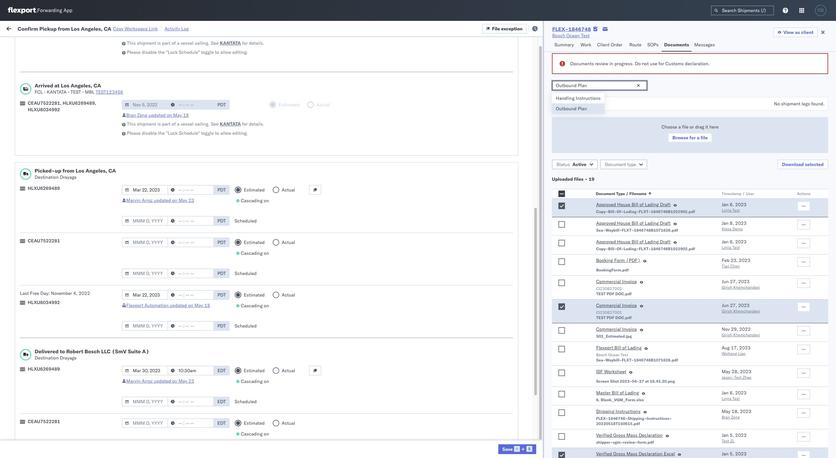 Task type: describe. For each thing, give the bounding box(es) containing it.
16.45.20.png
[[650, 379, 675, 384]]

linjia for 'master bill of lading' link
[[722, 397, 731, 401]]

order
[[611, 42, 623, 48]]

hlxu6269489 for picked-
[[28, 186, 60, 191]]

last
[[20, 291, 29, 297]]

jun 27, 2023 girish khemchandani for ci230627002
[[722, 279, 760, 290]]

8 mmm d, yyyy text field from the top
[[122, 419, 168, 429]]

filename
[[630, 191, 647, 196]]

1 approved house bill of lading draft from the top
[[596, 202, 671, 208]]

1 vertical spatial to
[[215, 130, 219, 136]]

linjia for first approved house bill of lading draft link from the bottom
[[722, 245, 731, 250]]

sops
[[647, 42, 659, 48]]

confirm pickup from los angeles, ca copy workspace link
[[18, 25, 158, 32]]

pdt for first mmm d, yyyy text field
[[217, 218, 226, 224]]

lading inside 'master bill of lading' link
[[625, 390, 639, 396]]

master
[[596, 390, 611, 396]]

2 mmm d, yyyy text field from the top
[[122, 238, 168, 248]]

documents button
[[662, 39, 692, 52]]

activity
[[165, 26, 180, 32]]

2023 down zhao
[[735, 390, 747, 396]]

vessel for 1st kantata link from the bottom
[[181, 121, 194, 127]]

angeles, for pickup
[[81, 25, 103, 32]]

waybill- for jan
[[606, 228, 622, 233]]

2 please disable the "lock schedule" toggle to allow editing. from the top
[[127, 130, 248, 136]]

2 schedule" from the top
[[179, 130, 200, 136]]

route
[[629, 42, 642, 48]]

29,
[[731, 327, 738, 333]]

1 disable from the top
[[142, 49, 157, 55]]

1 1846748b1022902.pdf from the top
[[651, 209, 695, 214]]

pdf for ci230627002
[[607, 292, 614, 297]]

commercial for s02_estimated.jpg
[[596, 327, 621, 333]]

verified for verified gross mass declaration
[[596, 433, 612, 439]]

forwarding app link
[[8, 7, 72, 14]]

document type / filename button
[[595, 190, 709, 197]]

ca inside "arrived at los angeles, ca fcl • kantata • test • mbl test123456"
[[94, 82, 101, 89]]

lading for first approved house bill of lading draft link from the bottom
[[645, 239, 659, 245]]

browse
[[672, 135, 688, 141]]

in
[[609, 61, 613, 67]]

chen
[[730, 264, 740, 269]]

3 approved house bill of lading draft link from the top
[[596, 239, 671, 247]]

1 horizontal spatial bosch ocean test
[[596, 353, 628, 358]]

2023 inside may 28, 2023 jason-test zhao
[[740, 369, 751, 375]]

gross for verified gross mass declaration excel
[[613, 451, 625, 457]]

estimated for sixth mmm d, yyyy text field
[[244, 368, 265, 374]]

forwarding app
[[37, 7, 72, 14]]

4 cascading on from the top
[[241, 379, 269, 385]]

kantata inside "arrived at los angeles, ca fcl • kantata • test • mbl test123456"
[[47, 89, 67, 95]]

bosch inside bosch ocean test link
[[552, 33, 565, 39]]

∙
[[585, 176, 588, 182]]

jan inside the jan 8, 2023 alexa demo
[[722, 220, 729, 226]]

1 -- : -- -- text field from the top
[[167, 100, 214, 110]]

for inside browse for a file button
[[690, 135, 696, 141]]

2023-
[[620, 379, 632, 384]]

5 actual from the top
[[282, 421, 295, 427]]

documents for documents review in progress. do not use for customs declaration.
[[570, 61, 594, 67]]

sops button
[[645, 39, 662, 52]]

ocean inside bosch ocean test link
[[566, 33, 580, 39]]

app
[[63, 7, 72, 14]]

master bill of lading link
[[596, 390, 639, 398]]

2023 inside feb 23, 2023 tian chen
[[739, 258, 750, 264]]

2 cascading on from the top
[[241, 251, 269, 256]]

1 vertical spatial at
[[645, 379, 649, 384]]

1 toggle from the top
[[201, 49, 214, 55]]

2 "lock from the top
[[166, 130, 178, 136]]

work
[[581, 42, 591, 48]]

browse for a file button
[[668, 133, 712, 143]]

ceau7522281 for picked-up from los angeles, ca
[[28, 238, 60, 244]]

1846748-
[[608, 416, 628, 421]]

documents for documents
[[664, 42, 689, 48]]

jan 6, 2023 linjia test for first approved house bill of lading draft link from the bottom
[[722, 239, 747, 250]]

5 mmm d, yyyy text field from the top
[[122, 321, 168, 331]]

flex- for 1846748
[[552, 26, 568, 32]]

pdt for hlxu6269489 mmm d, yyyy text box
[[217, 187, 226, 193]]

5 cascading on from the top
[[241, 431, 269, 437]]

2 disable from the top
[[142, 130, 157, 136]]

review-
[[623, 440, 638, 445]]

1 please disable the "lock schedule" toggle to allow editing. from the top
[[127, 49, 248, 55]]

zl
[[730, 439, 735, 444]]

flex-1846748-shipping-instructions- 20230518t150615.pdf
[[596, 416, 672, 427]]

19
[[589, 176, 594, 182]]

weiheng
[[722, 351, 737, 356]]

18 for bran zeng updated on may 18
[[183, 112, 189, 118]]

flexport automation updated on may 18 button
[[126, 303, 210, 309]]

-- : -- -- text field for seventh mmm d, yyyy text field from the bottom of the page
[[167, 238, 214, 248]]

doc.pdf for ci230627001
[[615, 316, 632, 320]]

bill for first approved house bill of lading draft link from the bottom
[[632, 239, 638, 245]]

test inside "arrived at los angeles, ca fcl • kantata • test • mbl test123456"
[[71, 89, 81, 95]]

arroz for delivered to robert bosch llc (smv suite a)
[[142, 379, 153, 384]]

estimated for hlxu6269489 mmm d, yyyy text box
[[244, 187, 265, 193]]

form
[[614, 258, 625, 264]]

2 toggle from the top
[[201, 130, 214, 136]]

declaration for verified gross mass declaration
[[639, 433, 663, 439]]

test up the 23,
[[732, 245, 740, 250]]

0 vertical spatial 2022
[[79, 291, 90, 297]]

2 horizontal spatial bosch
[[596, 353, 607, 358]]

1 cascading on from the top
[[241, 198, 269, 204]]

or
[[690, 124, 694, 130]]

test for ci230627001
[[596, 316, 606, 320]]

5 estimated from the top
[[244, 421, 265, 427]]

gross for verified gross mass declaration
[[613, 433, 625, 439]]

-- : -- -- text field for 5th mmm d, yyyy text field from the top
[[167, 321, 214, 331]]

master bill of lading
[[596, 390, 639, 396]]

part for 1st kantata link from the top
[[162, 40, 171, 46]]

2 lading- from the top
[[624, 247, 639, 251]]

2 hlxu8034992 from the top
[[28, 300, 60, 306]]

commercial invoice link for ci230627002
[[596, 279, 637, 286]]

6, for first approved house bill of lading draft link from the bottom
[[730, 239, 734, 245]]

5, for jan 5, 2023
[[730, 451, 734, 457]]

picked-up from los angeles, ca destination drayage
[[35, 168, 116, 180]]

mass for verified gross mass declaration excel
[[627, 451, 638, 457]]

6. blank_vgm_form.xlsx
[[596, 398, 644, 403]]

bran inside may 18, 2023 bran zeng
[[722, 415, 730, 420]]

of- for 3rd approved house bill of lading draft link from the bottom
[[617, 209, 624, 214]]

2 kantata link from the top
[[220, 121, 241, 127]]

waybill- for aug
[[606, 358, 622, 363]]

6 mmm d, yyyy text field from the top
[[122, 366, 168, 376]]

actual for delivered to robert bosch llc (smv suite a) marvin arroz updated on may 23 "button"
[[282, 368, 295, 374]]

vgm-
[[613, 440, 623, 445]]

1846748
[[568, 26, 591, 32]]

handling
[[556, 95, 575, 101]]

invoice for s02_estimated.jpg
[[622, 327, 637, 333]]

2 editing. from the top
[[232, 130, 248, 136]]

3 • from the left
[[82, 89, 84, 95]]

1 schedule" from the top
[[179, 49, 200, 55]]

flexport. image
[[8, 7, 37, 14]]

document type button
[[600, 160, 647, 170]]

1 editing. from the top
[[232, 49, 248, 55]]

save
[[502, 447, 513, 453]]

status active
[[557, 162, 587, 168]]

shipping instructions link
[[596, 409, 641, 416]]

mmm d, yyyy text field for ceau7522281, hlxu6269489, hlxu8034992
[[122, 100, 168, 110]]

1 mmm d, yyyy text field from the top
[[122, 216, 168, 226]]

pickup
[[39, 25, 57, 32]]

list box containing handling instructions
[[552, 93, 605, 114]]

a inside browse for a file button
[[697, 135, 700, 141]]

test123456
[[96, 89, 123, 95]]

ceau7522281,
[[28, 100, 61, 106]]

1 jan from the top
[[722, 202, 729, 208]]

activity log
[[165, 26, 189, 32]]

route button
[[627, 39, 645, 52]]

1 allow from the top
[[220, 49, 231, 55]]

feb
[[722, 258, 730, 264]]

llc
[[101, 349, 111, 355]]

test inside jan 5, 2023 test zl
[[722, 439, 729, 444]]

bookingform.pdf
[[596, 268, 629, 273]]

a right the choose
[[678, 124, 681, 130]]

uploaded
[[552, 176, 573, 182]]

1 vertical spatial ocean
[[608, 353, 620, 358]]

isf
[[596, 369, 603, 375]]

see for 1st kantata link from the top
[[211, 40, 219, 46]]

of- for first approved house bill of lading draft link from the bottom
[[617, 247, 624, 251]]

2 actual from the top
[[282, 240, 295, 246]]

-- : -- -- text field for third mmm d, yyyy text field
[[167, 269, 214, 279]]

(smv
[[112, 349, 127, 355]]

automation
[[145, 303, 169, 309]]

bill for second approved house bill of lading draft link from the bottom
[[632, 220, 638, 226]]

jan 6, 2023 linjia test for 3rd approved house bill of lading draft link from the bottom
[[722, 202, 747, 213]]

copy- for first approved house bill of lading draft link from the bottom
[[596, 247, 608, 251]]

test down flexport bill of lading
[[621, 353, 628, 358]]

link
[[149, 26, 158, 32]]

file inside browse for a file button
[[701, 135, 708, 141]]

at inside "arrived at los angeles, ca fcl • kantata • test • mbl test123456"
[[54, 82, 60, 89]]

edt for seventh mmm d, yyyy text field from the top of the page
[[217, 399, 226, 405]]

23 for delivered to robert bosch llc (smv suite a)
[[188, 379, 194, 384]]

ceau7522281 for delivered to robert bosch llc (smv suite a)
[[28, 419, 60, 425]]

copy-bill-of-lading-flxt-1846748b1022902.pdf for first approved house bill of lading draft link from the bottom
[[596, 247, 695, 251]]

2023 inside may 18, 2023 bran zeng
[[740, 409, 751, 415]]

0 vertical spatial file
[[682, 124, 689, 130]]

a down activity log
[[177, 40, 180, 46]]

2 vertical spatial kantata
[[220, 121, 241, 127]]

may for marvin arroz updated on may 23 "button" corresponding to picked-up from los angeles, ca
[[179, 198, 187, 203]]

view
[[783, 29, 794, 35]]

flexport for flexport bill of lading
[[596, 345, 613, 351]]

here
[[710, 124, 719, 130]]

bran zeng updated on may 18
[[126, 112, 189, 118]]

marvin arroz updated on may 23 button for delivered to robert bosch llc (smv suite a)
[[126, 379, 194, 384]]

jan inside jan 5, 2023 test zl
[[722, 433, 729, 439]]

drayage inside "delivered to robert bosch llc (smv suite a) destination drayage"
[[60, 355, 77, 361]]

choose
[[662, 124, 677, 130]]

3 jan from the top
[[722, 239, 729, 245]]

2 approved house bill of lading draft from the top
[[596, 220, 671, 226]]

-- : -- -- text field for seventh mmm d, yyyy text field from the top of the page
[[167, 397, 214, 407]]

jason-
[[722, 375, 734, 380]]

download selected button
[[778, 160, 828, 170]]

test up 18,
[[732, 397, 740, 401]]

flexport automation updated on may 18
[[126, 303, 210, 309]]

progress.
[[615, 61, 634, 67]]

may inside may 18, 2023 bran zeng
[[722, 409, 731, 415]]

2 the from the top
[[158, 130, 165, 136]]

1 • from the left
[[44, 89, 46, 95]]

arrived
[[35, 82, 53, 89]]

1 kantata link from the top
[[220, 40, 241, 46]]

mbl
[[85, 89, 94, 95]]

2 1846748b1022902.pdf from the top
[[651, 247, 695, 251]]

2023 down the timestamp / user on the right of page
[[735, 202, 747, 208]]

2 please from the top
[[127, 130, 141, 136]]

form.pdf
[[638, 440, 654, 445]]

this shipment is part of a vessel sailing. see kantata for details. for 1st kantata link from the bottom
[[127, 121, 264, 127]]

test up 8,
[[732, 208, 740, 213]]

do
[[635, 61, 641, 67]]

2 bill- from the top
[[608, 247, 617, 251]]

may for delivered to robert bosch llc (smv suite a) marvin arroz updated on may 23 "button"
[[179, 379, 187, 384]]

document type
[[605, 162, 636, 168]]

timestamp / user
[[722, 191, 754, 196]]

8,
[[730, 220, 734, 226]]

jan 5, 2023 test zl
[[722, 433, 747, 444]]

screen shot 2023-04-27 at 16.45.20.png
[[596, 379, 675, 384]]

6 jan from the top
[[722, 451, 729, 457]]

5 cascading from the top
[[241, 431, 263, 437]]

timestamp
[[722, 191, 741, 196]]

activity log button
[[165, 25, 189, 32]]

verified for verified gross mass declaration excel
[[596, 451, 612, 457]]

0 vertical spatial to
[[215, 49, 219, 55]]

approved for second approved house bill of lading draft link from the bottom
[[596, 220, 616, 226]]

1 the from the top
[[158, 49, 165, 55]]

2023 down demo
[[735, 239, 747, 245]]

flex-1846748 link
[[552, 26, 591, 32]]

plan right the handling
[[579, 101, 588, 107]]

cascading for seventh mmm d, yyyy text field from the bottom of the page's -- : -- -- text box
[[241, 251, 263, 256]]

from for up
[[63, 168, 74, 174]]

commercial invoice for s02_estimated.jpg
[[596, 327, 637, 333]]

linjia for 3rd approved house bill of lading draft link from the bottom
[[722, 208, 731, 213]]

flex- for 1846748-
[[596, 416, 608, 421]]

may 28, 2023 jason-test zhao
[[722, 369, 751, 380]]

jan 8, 2023 alexa demo
[[722, 220, 747, 232]]

ci230627002
[[596, 286, 622, 291]]

1 "lock from the top
[[166, 49, 178, 55]]

may for bran zeng updated on may 18 button
[[173, 112, 182, 118]]

2 house from the top
[[617, 220, 630, 226]]

-- : -- -- text field for first mmm d, yyyy text field
[[167, 216, 214, 226]]

18,
[[732, 409, 739, 415]]

commercial invoice for ci230627001
[[596, 303, 637, 309]]

0 vertical spatial kantata
[[220, 40, 241, 46]]

flexport bill of lading
[[596, 345, 642, 351]]

download
[[782, 162, 804, 168]]

feb 23, 2023 tian chen
[[722, 258, 750, 269]]

customs
[[665, 61, 684, 67]]

aug 17, 2023 weiheng lian
[[722, 345, 751, 356]]

1 pdt from the top
[[217, 102, 226, 108]]



Task type: vqa. For each thing, say whether or not it's contained in the screenshot.
LLC
yes



Task type: locate. For each thing, give the bounding box(es) containing it.
27,
[[730, 279, 737, 285], [730, 303, 737, 309]]

this shipment is part of a vessel sailing. see kantata for details.
[[127, 40, 264, 46], [127, 121, 264, 127]]

verified
[[596, 433, 612, 439], [596, 451, 612, 457]]

shipment for 1st kantata link from the top
[[137, 40, 156, 46]]

1 destination from the top
[[35, 174, 59, 180]]

2 vertical spatial approved house bill of lading draft
[[596, 239, 671, 245]]

0 vertical spatial sea-
[[596, 228, 606, 233]]

not
[[642, 61, 649, 67]]

0 horizontal spatial file
[[682, 124, 689, 130]]

documents inside button
[[664, 42, 689, 48]]

angeles, for up
[[85, 168, 107, 174]]

3 cascading on from the top
[[241, 303, 269, 309]]

alexa
[[722, 227, 732, 232]]

7 mmm d, yyyy text field from the top
[[122, 397, 168, 407]]

sailing. for 1st kantata link from the top
[[195, 40, 210, 46]]

1 horizontal spatial at
[[645, 379, 649, 384]]

messages button
[[692, 39, 718, 52]]

5, for jan 5, 2023 test zl
[[730, 433, 734, 439]]

please down bran zeng updated on may 18 button
[[127, 130, 141, 136]]

2023 inside the jan 8, 2023 alexa demo
[[735, 220, 747, 226]]

approved for 3rd approved house bill of lading draft link from the bottom
[[596, 202, 616, 208]]

4 jan from the top
[[722, 390, 729, 396]]

1 horizontal spatial 18
[[204, 303, 210, 309]]

flex- up summary
[[552, 26, 568, 32]]

4 scheduled from the top
[[235, 399, 257, 405]]

girish down 'tian'
[[722, 285, 732, 290]]

1 this from the top
[[127, 40, 136, 46]]

blank_vgm_form.xlsx
[[601, 398, 644, 403]]

verified up shipper-
[[596, 433, 612, 439]]

bosch ocean test down flexport bill of lading
[[596, 353, 628, 358]]

5, inside jan 5, 2023 test zl
[[730, 433, 734, 439]]

no shipment legs found.
[[774, 101, 825, 107]]

bosch
[[552, 33, 565, 39], [85, 349, 100, 355], [596, 353, 607, 358]]

2 pdf from the top
[[607, 316, 614, 320]]

2 test pdf doc.pdf from the top
[[596, 316, 632, 320]]

angeles, inside "picked-up from los angeles, ca destination drayage"
[[85, 168, 107, 174]]

test up hlxu6269489,
[[71, 89, 81, 95]]

1 girish from the top
[[722, 285, 732, 290]]

khemchandani for ci230627001
[[733, 309, 760, 314]]

1 vertical spatial kantata link
[[220, 121, 241, 127]]

2 allow from the top
[[220, 130, 231, 136]]

gross
[[613, 433, 625, 439], [613, 451, 625, 457]]

0 vertical spatial 18
[[183, 112, 189, 118]]

sea-waybill-flxt-1846748b1071626.pdf for jan
[[596, 228, 678, 233]]

2 6, from the top
[[730, 239, 734, 245]]

2 girish from the top
[[722, 309, 732, 314]]

6, for 3rd approved house bill of lading draft link from the bottom
[[730, 202, 734, 208]]

instructions for shipping instructions
[[616, 409, 641, 415]]

jan down timestamp
[[722, 202, 729, 208]]

-- : -- -- text field
[[167, 185, 214, 195], [167, 290, 214, 300], [167, 397, 214, 407], [167, 419, 214, 429]]

file exception
[[492, 26, 523, 32]]

a)
[[142, 349, 149, 355]]

2 pdt from the top
[[217, 187, 226, 193]]

0 vertical spatial invoice
[[622, 279, 637, 285]]

destination down delivered
[[35, 355, 59, 361]]

1 estimated from the top
[[244, 187, 265, 193]]

2 sailing. from the top
[[195, 121, 210, 127]]

0 vertical spatial at
[[54, 82, 60, 89]]

pdt for third mmm d, yyyy text field
[[217, 271, 226, 277]]

jan down alexa
[[722, 239, 729, 245]]

2023 up the lian
[[739, 345, 751, 351]]

0 vertical spatial bill-
[[608, 209, 617, 214]]

commercial invoice up ci230627001
[[596, 303, 637, 309]]

file down "it"
[[701, 135, 708, 141]]

2 mass from the top
[[627, 451, 638, 457]]

girish inside the nov 29, 2022 girish khemchandani
[[722, 333, 732, 338]]

this down copy workspace link button
[[127, 40, 136, 46]]

1 approved house bill of lading draft link from the top
[[596, 202, 671, 209]]

outbound plan inside list box
[[556, 106, 587, 112]]

angeles, inside "arrived at los angeles, ca fcl • kantata • test • mbl test123456"
[[71, 82, 92, 89]]

commercial invoice link down the ci230627002
[[596, 302, 637, 310]]

0 vertical spatial toggle
[[201, 49, 214, 55]]

ca inside "picked-up from los angeles, ca destination drayage"
[[108, 168, 116, 174]]

jan up jan 5, 2023
[[722, 433, 729, 439]]

vessel down log
[[181, 40, 194, 46]]

khemchandani down 29,
[[733, 333, 760, 338]]

2 cascading from the top
[[241, 251, 263, 256]]

1 lading- from the top
[[624, 209, 639, 214]]

pdf down the ci230627002
[[607, 292, 614, 297]]

1 waybill- from the top
[[606, 228, 622, 233]]

test for ci230627002
[[596, 292, 606, 297]]

3 commercial invoice link from the top
[[596, 326, 637, 334]]

3 house from the top
[[617, 239, 630, 245]]

0 vertical spatial please disable the "lock schedule" toggle to allow editing.
[[127, 49, 248, 55]]

3 invoice from the top
[[622, 327, 637, 333]]

jun for ci230627002
[[722, 279, 729, 285]]

0 vertical spatial ca
[[104, 25, 111, 32]]

is down bran zeng updated on may 18 button
[[157, 121, 161, 127]]

2 commercial invoice link from the top
[[596, 302, 637, 310]]

0 vertical spatial mass
[[627, 433, 638, 439]]

flex- down shipping
[[596, 416, 608, 421]]

2023 down the chen at the right of page
[[738, 279, 750, 285]]

2023 up the nov 29, 2022 girish khemchandani
[[738, 303, 750, 309]]

2 destination from the top
[[35, 355, 59, 361]]

lading- up (pdf)
[[624, 247, 639, 251]]

copy- up booking
[[596, 247, 608, 251]]

0 vertical spatial zeng
[[137, 112, 147, 118]]

0 vertical spatial from
[[58, 25, 70, 32]]

1 vertical spatial 27,
[[730, 303, 737, 309]]

document for document type / filename
[[596, 191, 616, 196]]

actual for flexport automation updated on may 18 button
[[282, 292, 295, 298]]

2 jun from the top
[[722, 303, 729, 309]]

1 horizontal spatial flexport
[[596, 345, 613, 351]]

sea- for aug
[[596, 358, 606, 363]]

2 waybill- from the top
[[606, 358, 622, 363]]

doc.pdf down the ci230627002
[[615, 292, 632, 297]]

0 vertical spatial destination
[[35, 174, 59, 180]]

actions
[[797, 191, 811, 196]]

0 horizontal spatial flexport
[[126, 303, 143, 309]]

commercial invoice for ci230627002
[[596, 279, 637, 285]]

2023 down jan 5, 2023 test zl
[[735, 451, 747, 457]]

gross up vgm-
[[613, 433, 625, 439]]

0 vertical spatial lading-
[[624, 209, 639, 214]]

1 house from the top
[[617, 202, 630, 208]]

2023 right 18,
[[740, 409, 751, 415]]

delivered to robert bosch llc (smv suite a) destination drayage
[[35, 349, 149, 361]]

day:
[[40, 291, 50, 297]]

-- : -- -- text field for hlxu6269489 mmm d, yyyy text box
[[167, 185, 214, 195]]

0 vertical spatial waybill-
[[606, 228, 622, 233]]

2 vertical spatial commercial
[[596, 327, 621, 333]]

shipper-
[[596, 440, 613, 445]]

see for 1st kantata link from the bottom
[[211, 121, 219, 127]]

scheduled for third mmm d, yyyy text field
[[235, 271, 257, 277]]

hlxu6269489 for delivered
[[28, 366, 60, 372]]

a down drag
[[697, 135, 700, 141]]

flex-1846748
[[552, 26, 591, 32]]

0 vertical spatial vessel
[[181, 40, 194, 46]]

1 vertical spatial zeng
[[731, 415, 740, 420]]

lading
[[645, 202, 659, 208], [645, 220, 659, 226], [645, 239, 659, 245], [628, 345, 642, 351], [625, 390, 639, 396]]

None checkbox
[[559, 328, 565, 334], [559, 346, 565, 353], [559, 452, 565, 459], [559, 328, 565, 334], [559, 346, 565, 353], [559, 452, 565, 459]]

2 vertical spatial edt
[[217, 421, 226, 427]]

1 cascading from the top
[[241, 198, 263, 204]]

2 vertical spatial 6,
[[730, 390, 734, 396]]

commercial invoice link down bookingform.pdf
[[596, 279, 637, 286]]

0 vertical spatial 5,
[[730, 433, 734, 439]]

shipping
[[596, 409, 615, 415]]

3 actual from the top
[[282, 292, 295, 298]]

test inside bosch ocean test link
[[581, 33, 590, 39]]

doc.pdf down ci230627001
[[615, 316, 632, 320]]

0 horizontal spatial bosch ocean test
[[552, 33, 590, 39]]

outbound inside list box
[[556, 106, 577, 112]]

los inside "picked-up from los angeles, ca destination drayage"
[[76, 168, 84, 174]]

los down app
[[71, 25, 80, 32]]

Outbound Plan text field
[[552, 81, 647, 90]]

2023 right the 23,
[[739, 258, 750, 264]]

6 pdt from the top
[[217, 292, 226, 298]]

6, down alexa
[[730, 239, 734, 245]]

this for 1st kantata link from the bottom
[[127, 121, 136, 127]]

MMM D, YYYY text field
[[122, 216, 168, 226], [122, 238, 168, 248], [122, 269, 168, 279], [122, 290, 168, 300], [122, 321, 168, 331], [122, 366, 168, 376], [122, 397, 168, 407], [122, 419, 168, 429]]

1 vertical spatial ceau7522281
[[28, 419, 60, 425]]

please disable the "lock schedule" toggle to allow editing.
[[127, 49, 248, 55], [127, 130, 248, 136]]

0 horizontal spatial flex-
[[552, 26, 568, 32]]

2 this shipment is part of a vessel sailing. see kantata for details. from the top
[[127, 121, 264, 127]]

0 vertical spatial part
[[162, 40, 171, 46]]

1846748b1071626.pdf for aug 17, 2023
[[634, 358, 678, 363]]

girish for ci230627002
[[722, 285, 732, 290]]

ocean down flexport bill of lading
[[608, 353, 620, 358]]

is for 1st kantata link from the top
[[157, 40, 161, 46]]

1 vertical spatial shipment
[[781, 101, 801, 107]]

marvin arroz updated on may 23 for delivered to robert bosch llc (smv suite a)
[[126, 379, 194, 384]]

may 18, 2023 bran zeng
[[722, 409, 751, 420]]

sailing. for 1st kantata link from the bottom
[[195, 121, 210, 127]]

2 vertical spatial los
[[76, 168, 84, 174]]

2 vertical spatial test
[[596, 316, 606, 320]]

0 vertical spatial 1846748b1022902.pdf
[[651, 209, 695, 214]]

• right fcl on the top of the page
[[44, 89, 46, 95]]

zeng inside may 18, 2023 bran zeng
[[731, 415, 740, 420]]

2 / from the left
[[742, 191, 745, 196]]

"lock down activity
[[166, 49, 178, 55]]

workspace
[[125, 26, 148, 32]]

this down bran zeng updated on may 18 button
[[127, 121, 136, 127]]

-- : -- -- text field for 1st mmm d, yyyy text field from the bottom of the page
[[167, 419, 214, 429]]

from right pickup
[[58, 25, 70, 32]]

bosch left llc
[[85, 349, 100, 355]]

jan up alexa
[[722, 220, 729, 226]]

los for up
[[76, 168, 84, 174]]

hlxu6269489 down 'picked-'
[[28, 186, 60, 191]]

is for 1st kantata link from the bottom
[[157, 121, 161, 127]]

ca for pickup
[[104, 25, 111, 32]]

copy- for 3rd approved house bill of lading draft link from the bottom
[[596, 209, 608, 214]]

0 vertical spatial copy-bill-of-lading-flxt-1846748b1022902.pdf
[[596, 209, 695, 214]]

forwarding
[[37, 7, 62, 14]]

from inside "picked-up from los angeles, ca destination drayage"
[[63, 168, 74, 174]]

27, for ci230627001
[[730, 303, 737, 309]]

jun 27, 2023 girish khemchandani for ci230627001
[[722, 303, 760, 314]]

1 bill- from the top
[[608, 209, 617, 214]]

2 khemchandani from the top
[[733, 309, 760, 314]]

0 vertical spatial copy-
[[596, 209, 608, 214]]

(pdf)
[[626, 258, 640, 264]]

copy-
[[596, 209, 608, 214], [596, 247, 608, 251]]

hlxu6269489,
[[63, 100, 96, 106]]

a
[[177, 40, 180, 46], [177, 121, 180, 127], [678, 124, 681, 130], [697, 135, 700, 141]]

2 marvin from the top
[[126, 379, 141, 384]]

shipment
[[137, 40, 156, 46], [781, 101, 801, 107], [137, 121, 156, 127]]

documents up customs
[[664, 42, 689, 48]]

1 vertical spatial see
[[211, 121, 219, 127]]

1 vertical spatial linjia
[[722, 245, 731, 250]]

1 sea- from the top
[[596, 228, 606, 233]]

2 hlxu6269489 from the top
[[28, 366, 60, 372]]

0 horizontal spatial bran
[[126, 112, 136, 118]]

•
[[44, 89, 46, 95], [68, 89, 69, 95], [82, 89, 84, 95]]

1 vertical spatial sea-
[[596, 358, 606, 363]]

1 horizontal spatial documents
[[664, 42, 689, 48]]

2 approved house bill of lading draft link from the top
[[596, 220, 671, 228]]

tian
[[722, 264, 729, 269]]

arrived at los angeles, ca fcl • kantata • test • mbl test123456
[[35, 82, 123, 95]]

los up ceau7522281, hlxu6269489, hlxu8034992
[[61, 82, 69, 89]]

1 vertical spatial jun
[[722, 303, 729, 309]]

declaration.
[[685, 61, 710, 67]]

invoice for ci230627001
[[622, 303, 637, 309]]

1 vertical spatial please
[[127, 130, 141, 136]]

1846748b1071626.pdf for jan 8, 2023
[[634, 228, 678, 233]]

delivered
[[35, 349, 59, 355]]

the down bran zeng updated on may 18 button
[[158, 130, 165, 136]]

destination inside "delivered to robert bosch llc (smv suite a) destination drayage"
[[35, 355, 59, 361]]

2 23 from the top
[[188, 379, 194, 384]]

estimated for seventh mmm d, yyyy text field from the bottom of the page
[[244, 240, 265, 246]]

/ inside button
[[626, 191, 629, 196]]

choose a file or drag it here
[[662, 124, 719, 130]]

cascading for -- : -- -- text box related to sixth mmm d, yyyy text field
[[241, 379, 263, 385]]

test down 28,
[[734, 375, 742, 380]]

actual for marvin arroz updated on may 23 "button" corresponding to picked-up from los angeles, ca
[[282, 187, 295, 193]]

None checkbox
[[559, 191, 565, 197], [559, 203, 565, 209], [559, 221, 565, 228], [559, 240, 565, 247], [559, 259, 565, 265], [559, 280, 565, 286], [559, 304, 565, 310], [559, 370, 565, 377], [559, 391, 565, 398], [559, 410, 565, 416], [559, 434, 565, 440], [559, 191, 565, 197], [559, 203, 565, 209], [559, 221, 565, 228], [559, 240, 565, 247], [559, 259, 565, 265], [559, 280, 565, 286], [559, 304, 565, 310], [559, 370, 565, 377], [559, 391, 565, 398], [559, 410, 565, 416], [559, 434, 565, 440]]

1 draft from the top
[[660, 202, 671, 208]]

lading inside flexport bill of lading link
[[628, 345, 642, 351]]

ocean
[[566, 33, 580, 39], [608, 353, 620, 358]]

lading- down filename
[[624, 209, 639, 214]]

marvin for (smv
[[126, 379, 141, 384]]

4 pdt from the top
[[217, 240, 226, 246]]

1 vertical spatial from
[[63, 168, 74, 174]]

arroz
[[142, 198, 153, 203], [142, 379, 153, 384]]

flexport for flexport automation updated on may 18
[[126, 303, 143, 309]]

test inside may 28, 2023 jason-test zhao
[[734, 375, 742, 380]]

0 vertical spatial 6,
[[730, 202, 734, 208]]

1 -- : -- -- text field from the top
[[167, 185, 214, 195]]

6, down timestamp
[[730, 202, 734, 208]]

may inside may 28, 2023 jason-test zhao
[[722, 369, 731, 375]]

2 is from the top
[[157, 121, 161, 127]]

toggle
[[201, 49, 214, 55], [201, 130, 214, 136]]

1 vertical spatial bill-
[[608, 247, 617, 251]]

view as client button
[[773, 27, 818, 37]]

1 vertical spatial copy-
[[596, 247, 608, 251]]

1 vertical spatial flex-
[[596, 416, 608, 421]]

los for pickup
[[71, 25, 80, 32]]

girish down nov
[[722, 333, 732, 338]]

2023 inside aug 17, 2023 weiheng lian
[[739, 345, 751, 351]]

3 commercial from the top
[[596, 327, 621, 333]]

2 jan 6, 2023 linjia test from the top
[[722, 239, 747, 250]]

marvin arroz updated on may 23
[[126, 198, 194, 203], [126, 379, 194, 384]]

0 vertical spatial bran
[[126, 112, 136, 118]]

vessel for 1st kantata link from the top
[[181, 40, 194, 46]]

2 -- : -- -- text field from the top
[[167, 290, 214, 300]]

no
[[774, 101, 780, 107]]

1 details. from the top
[[249, 40, 264, 46]]

jan 6, 2023 linjia test down demo
[[722, 239, 747, 250]]

2 declaration from the top
[[639, 451, 663, 457]]

0 vertical spatial edt
[[217, 368, 226, 374]]

bill for 3rd approved house bill of lading draft link from the bottom
[[632, 202, 638, 208]]

1 vertical spatial doc.pdf
[[615, 316, 632, 320]]

1 / from the left
[[626, 191, 629, 196]]

angeles,
[[81, 25, 103, 32], [71, 82, 92, 89], [85, 168, 107, 174]]

commercial up ci230627001
[[596, 303, 621, 309]]

2 horizontal spatial •
[[82, 89, 84, 95]]

28,
[[732, 369, 739, 375]]

cascading for -- : -- -- text field for fourth mmm d, yyyy text field from the top
[[241, 303, 263, 309]]

1 vertical spatial schedule"
[[179, 130, 200, 136]]

mass up "review-"
[[627, 433, 638, 439]]

khemchandani up the nov 29, 2022 girish khemchandani
[[733, 309, 760, 314]]

1 part from the top
[[162, 40, 171, 46]]

instructions down outbound plan text field
[[576, 95, 601, 101]]

plan inside list box
[[578, 106, 587, 112]]

hlxu8034992 down ceau7522281,
[[28, 107, 60, 113]]

5, up zl on the right bottom of the page
[[730, 433, 734, 439]]

1 is from the top
[[157, 40, 161, 46]]

3 linjia from the top
[[722, 397, 731, 401]]

1 1846748b1071626.pdf from the top
[[634, 228, 678, 233]]

1 this shipment is part of a vessel sailing. see kantata for details. from the top
[[127, 40, 264, 46]]

1 please from the top
[[127, 49, 141, 55]]

0 vertical spatial kantata link
[[220, 40, 241, 46]]

use
[[650, 61, 657, 67]]

1 hlxu8034992 from the top
[[28, 107, 60, 113]]

2 copy- from the top
[[596, 247, 608, 251]]

up
[[55, 168, 61, 174]]

mass down "review-"
[[627, 451, 638, 457]]

0 vertical spatial house
[[617, 202, 630, 208]]

0 vertical spatial disable
[[142, 49, 157, 55]]

hlxu6269489 down delivered
[[28, 366, 60, 372]]

5 -- : -- -- text field from the top
[[167, 321, 214, 331]]

0 vertical spatial flex-
[[552, 26, 568, 32]]

marvin arroz updated on may 23 button for picked-up from los angeles, ca
[[126, 198, 194, 203]]

1 vertical spatial commercial invoice link
[[596, 302, 637, 310]]

actual
[[282, 187, 295, 193], [282, 240, 295, 246], [282, 292, 295, 298], [282, 368, 295, 374], [282, 421, 295, 427]]

0 horizontal spatial instructions
[[576, 95, 601, 101]]

1 scheduled from the top
[[235, 218, 257, 224]]

waybill-
[[606, 228, 622, 233], [606, 358, 622, 363]]

marvin arroz updated on may 23 for picked-up from los angeles, ca
[[126, 198, 194, 203]]

2 vertical spatial shipment
[[137, 121, 156, 127]]

please down copy workspace link button
[[127, 49, 141, 55]]

disable down link
[[142, 49, 157, 55]]

4 -- : -- -- text field from the top
[[167, 419, 214, 429]]

messages
[[694, 42, 715, 48]]

2 jun 27, 2023 girish khemchandani from the top
[[722, 303, 760, 314]]

0 vertical spatial "lock
[[166, 49, 178, 55]]

from right the 'up'
[[63, 168, 74, 174]]

1 23 from the top
[[188, 198, 194, 203]]

"lock down bran zeng updated on may 18 button
[[166, 130, 178, 136]]

cascading for -- : -- -- text field for hlxu6269489 mmm d, yyyy text box
[[241, 198, 263, 204]]

2 vertical spatial girish
[[722, 333, 732, 338]]

copy-bill-of-lading-flxt-1846748b1022902.pdf down filename
[[596, 209, 695, 214]]

2 vertical spatial approved
[[596, 239, 616, 245]]

0 vertical spatial angeles,
[[81, 25, 103, 32]]

1 vertical spatial the
[[158, 130, 165, 136]]

1 commercial invoice from the top
[[596, 279, 637, 285]]

3 khemchandani from the top
[[733, 333, 760, 338]]

flxt-
[[639, 209, 651, 214], [622, 228, 634, 233], [639, 247, 651, 251], [622, 358, 634, 363]]

2 1846748b1071626.pdf from the top
[[634, 358, 678, 363]]

plan
[[579, 101, 588, 107], [578, 106, 587, 112]]

copy- down document type / filename
[[596, 209, 608, 214]]

arroz for picked-up from los angeles, ca
[[142, 198, 153, 203]]

excel
[[664, 451, 675, 457]]

timestamp / user button
[[720, 190, 784, 197]]

marvin for ca
[[126, 198, 141, 203]]

2 ceau7522281 from the top
[[28, 419, 60, 425]]

girish up nov
[[722, 309, 732, 314]]

sea- up booking
[[596, 228, 606, 233]]

1 vertical spatial pdf
[[607, 316, 614, 320]]

shipping-
[[628, 416, 647, 421]]

a down bran zeng updated on may 18 button
[[177, 121, 180, 127]]

commercial for ci230627001
[[596, 303, 621, 309]]

1 of- from the top
[[617, 209, 624, 214]]

27, down the chen at the right of page
[[730, 279, 737, 285]]

document left the type
[[605, 162, 626, 168]]

2022 inside the nov 29, 2022 girish khemchandani
[[739, 327, 751, 333]]

1 marvin arroz updated on may 23 button from the top
[[126, 198, 194, 203]]

instructions inside list box
[[576, 95, 601, 101]]

1 vertical spatial jun 27, 2023 girish khemchandani
[[722, 303, 760, 314]]

1 vertical spatial 1846748b1071626.pdf
[[634, 358, 678, 363]]

scheduled for first mmm d, yyyy text field
[[235, 218, 257, 224]]

file left or
[[682, 124, 689, 130]]

aug
[[722, 345, 730, 351]]

0 horizontal spatial 2022
[[79, 291, 90, 297]]

jan down jason- at bottom right
[[722, 390, 729, 396]]

drag
[[695, 124, 704, 130]]

1 vertical spatial is
[[157, 121, 161, 127]]

shot
[[610, 379, 619, 384]]

1 vertical spatial vessel
[[181, 121, 194, 127]]

1 vertical spatial hlxu6269489
[[28, 366, 60, 372]]

flexport down s02_estimated.jpg
[[596, 345, 613, 351]]

3 mmm d, yyyy text field from the top
[[122, 269, 168, 279]]

-- : -- -- text field
[[167, 100, 214, 110], [167, 216, 214, 226], [167, 238, 214, 248], [167, 269, 214, 279], [167, 321, 214, 331], [167, 366, 214, 376]]

0 vertical spatial ocean
[[566, 33, 580, 39]]

worksheet
[[604, 369, 626, 375]]

drayage down robert
[[60, 355, 77, 361]]

pdt for fourth mmm d, yyyy text field from the top
[[217, 292, 226, 298]]

to inside "delivered to robert bosch llc (smv suite a) destination drayage"
[[60, 349, 65, 355]]

• up hlxu6269489,
[[68, 89, 69, 95]]

2 • from the left
[[68, 89, 69, 95]]

test left zl on the right bottom of the page
[[722, 439, 729, 444]]

bill- up booking form (pdf)
[[608, 247, 617, 251]]

please
[[127, 49, 141, 55], [127, 130, 141, 136]]

2 verified from the top
[[596, 451, 612, 457]]

pdt for seventh mmm d, yyyy text field from the bottom of the page
[[217, 240, 226, 246]]

1 khemchandani from the top
[[733, 285, 760, 290]]

at right arrived
[[54, 82, 60, 89]]

last free day: november 4, 2022
[[20, 291, 90, 297]]

details. for 1st kantata link from the bottom
[[249, 121, 264, 127]]

vessel
[[181, 40, 194, 46], [181, 121, 194, 127]]

status
[[557, 162, 570, 168]]

commercial for ci230627002
[[596, 279, 621, 285]]

lading for 3rd approved house bill of lading draft link from the bottom
[[645, 202, 659, 208]]

3 approved house bill of lading draft from the top
[[596, 239, 671, 245]]

copy
[[113, 26, 124, 32]]

ocean down flex-1846748 link at the top right of the page
[[566, 33, 580, 39]]

0 vertical spatial sailing.
[[195, 40, 210, 46]]

file
[[682, 124, 689, 130], [701, 135, 708, 141]]

MMM D, YYYY text field
[[122, 100, 168, 110], [122, 185, 168, 195]]

2 vertical spatial angeles,
[[85, 168, 107, 174]]

editing.
[[232, 49, 248, 55], [232, 130, 248, 136]]

part for 1st kantata link from the bottom
[[162, 121, 171, 127]]

documents review in progress. do not use for customs declaration.
[[570, 61, 710, 67]]

1 vertical spatial approved house bill of lading draft link
[[596, 220, 671, 228]]

0 vertical spatial documents
[[664, 42, 689, 48]]

1 ceau7522281 from the top
[[28, 238, 60, 244]]

khemchandani inside the nov 29, 2022 girish khemchandani
[[733, 333, 760, 338]]

document for document type
[[605, 162, 626, 168]]

uploaded files ∙ 19
[[552, 176, 594, 182]]

isf worksheet
[[596, 369, 626, 375]]

part down activity
[[162, 40, 171, 46]]

commercial invoice up s02_estimated.jpg
[[596, 327, 637, 333]]

fcl
[[35, 89, 43, 95]]

/ inside 'button'
[[742, 191, 745, 196]]

0 vertical spatial the
[[158, 49, 165, 55]]

exception
[[501, 26, 523, 32]]

shipment right no
[[781, 101, 801, 107]]

5, down zl on the right bottom of the page
[[730, 451, 734, 457]]

los inside "arrived at los angeles, ca fcl • kantata • test • mbl test123456"
[[61, 82, 69, 89]]

3 6, from the top
[[730, 390, 734, 396]]

draft for second approved house bill of lading draft link from the bottom
[[660, 220, 671, 226]]

list box
[[552, 93, 605, 114]]

1 vertical spatial arroz
[[142, 379, 153, 384]]

2023 inside jan 5, 2023 test zl
[[735, 433, 747, 439]]

1 vertical spatial drayage
[[60, 355, 77, 361]]

may for flexport automation updated on may 18 button
[[194, 303, 203, 309]]

estimated
[[244, 187, 265, 193], [244, 240, 265, 246], [244, 292, 265, 298], [244, 368, 265, 374], [244, 421, 265, 427]]

allow
[[220, 49, 231, 55], [220, 130, 231, 136]]

4 estimated from the top
[[244, 368, 265, 374]]

document type / filename
[[596, 191, 647, 196]]

0 vertical spatial test
[[71, 89, 81, 95]]

mass
[[627, 433, 638, 439], [627, 451, 638, 457]]

destination down 'picked-'
[[35, 174, 59, 180]]

edt for 1st mmm d, yyyy text field from the bottom of the page
[[217, 421, 226, 427]]

hlxu8034992 inside ceau7522281, hlxu6269489, hlxu8034992
[[28, 107, 60, 113]]

jan 6, 2023 linjia test up 18,
[[722, 390, 747, 401]]

4 mmm d, yyyy text field from the top
[[122, 290, 168, 300]]

destination
[[35, 174, 59, 180], [35, 355, 59, 361]]

estimated for fourth mmm d, yyyy text field from the top
[[244, 292, 265, 298]]

instructions for handling instructions
[[576, 95, 601, 101]]

1 vertical spatial approved house bill of lading draft
[[596, 220, 671, 226]]

scheduled for 5th mmm d, yyyy text field from the top
[[235, 323, 257, 329]]

0 vertical spatial ceau7522281
[[28, 238, 60, 244]]

1 vertical spatial copy-bill-of-lading-flxt-1846748b1022902.pdf
[[596, 247, 695, 251]]

khemchandani for ci230627002
[[733, 285, 760, 290]]

this shipment is part of a vessel sailing. see kantata for details. for 1st kantata link from the top
[[127, 40, 264, 46]]

linjia up feb
[[722, 245, 731, 250]]

summary button
[[552, 39, 578, 52]]

at right 27
[[645, 379, 649, 384]]

Search Shipments (/) text field
[[711, 6, 774, 15]]

3 edt from the top
[[217, 421, 226, 427]]

scheduled for seventh mmm d, yyyy text field from the top of the page
[[235, 399, 257, 405]]

1 vertical spatial edt
[[217, 399, 226, 405]]

jan 6, 2023 linjia test for 'master bill of lading' link
[[722, 390, 747, 401]]

2 part from the top
[[162, 121, 171, 127]]

flex- inside flex-1846748-shipping-instructions- 20230518t150615.pdf
[[596, 416, 608, 421]]

2022
[[79, 291, 90, 297], [739, 327, 751, 333]]

4 -- : -- -- text field from the top
[[167, 269, 214, 279]]

pdt for 5th mmm d, yyyy text field from the top
[[217, 323, 226, 329]]

mass for verified gross mass declaration
[[627, 433, 638, 439]]

2 of- from the top
[[617, 247, 624, 251]]

1 vertical spatial approved
[[596, 220, 616, 226]]

hlxu8034992 down day:
[[28, 300, 60, 306]]

booking form (pdf) link
[[596, 257, 640, 265]]

1 vertical spatial document
[[596, 191, 616, 196]]

destination inside "picked-up from los angeles, ca destination drayage"
[[35, 174, 59, 180]]

details. for 1st kantata link from the top
[[249, 40, 264, 46]]

test down the ci230627002
[[596, 292, 606, 297]]

0 vertical spatial approved
[[596, 202, 616, 208]]

2 marvin arroz updated on may 23 button from the top
[[126, 379, 194, 384]]

1 vertical spatial allow
[[220, 130, 231, 136]]

0 vertical spatial jun
[[722, 279, 729, 285]]

-- : -- -- text field for fourth mmm d, yyyy text field from the top
[[167, 290, 214, 300]]

drayage inside "picked-up from los angeles, ca destination drayage"
[[60, 174, 77, 180]]

from
[[58, 25, 70, 32], [63, 168, 74, 174]]

4,
[[73, 291, 78, 297]]

2022 right 29,
[[739, 327, 751, 333]]

linjia up may 18, 2023 bran zeng
[[722, 397, 731, 401]]

pdf down ci230627001
[[607, 316, 614, 320]]

test pdf doc.pdf down the ci230627002
[[596, 292, 632, 297]]

1 vertical spatial house
[[617, 220, 630, 226]]

updated
[[149, 112, 166, 118], [154, 198, 171, 203], [170, 303, 187, 309], [154, 379, 171, 384]]

bill
[[632, 202, 638, 208], [632, 220, 638, 226], [632, 239, 638, 245], [614, 345, 621, 351], [612, 390, 619, 396]]

handling instructions
[[556, 95, 601, 101]]

bosch inside "delivered to robert bosch llc (smv suite a) destination drayage"
[[85, 349, 100, 355]]

bosch up isf
[[596, 353, 607, 358]]

0 vertical spatial marvin
[[126, 198, 141, 203]]

test
[[71, 89, 81, 95], [596, 292, 606, 297], [596, 316, 606, 320]]

declaration down form.pdf
[[639, 451, 663, 457]]

1 vertical spatial bosch ocean test
[[596, 353, 628, 358]]

0 horizontal spatial ocean
[[566, 33, 580, 39]]

edt
[[217, 368, 226, 374], [217, 399, 226, 405], [217, 421, 226, 427]]

2 27, from the top
[[730, 303, 737, 309]]

verified down shipper-
[[596, 451, 612, 457]]

jan 6, 2023 linjia test down timestamp
[[722, 202, 747, 213]]

1 copy- from the top
[[596, 209, 608, 214]]

0 vertical spatial commercial invoice link
[[596, 279, 637, 286]]

1 horizontal spatial 2022
[[739, 327, 751, 333]]

jun for ci230627001
[[722, 303, 729, 309]]



